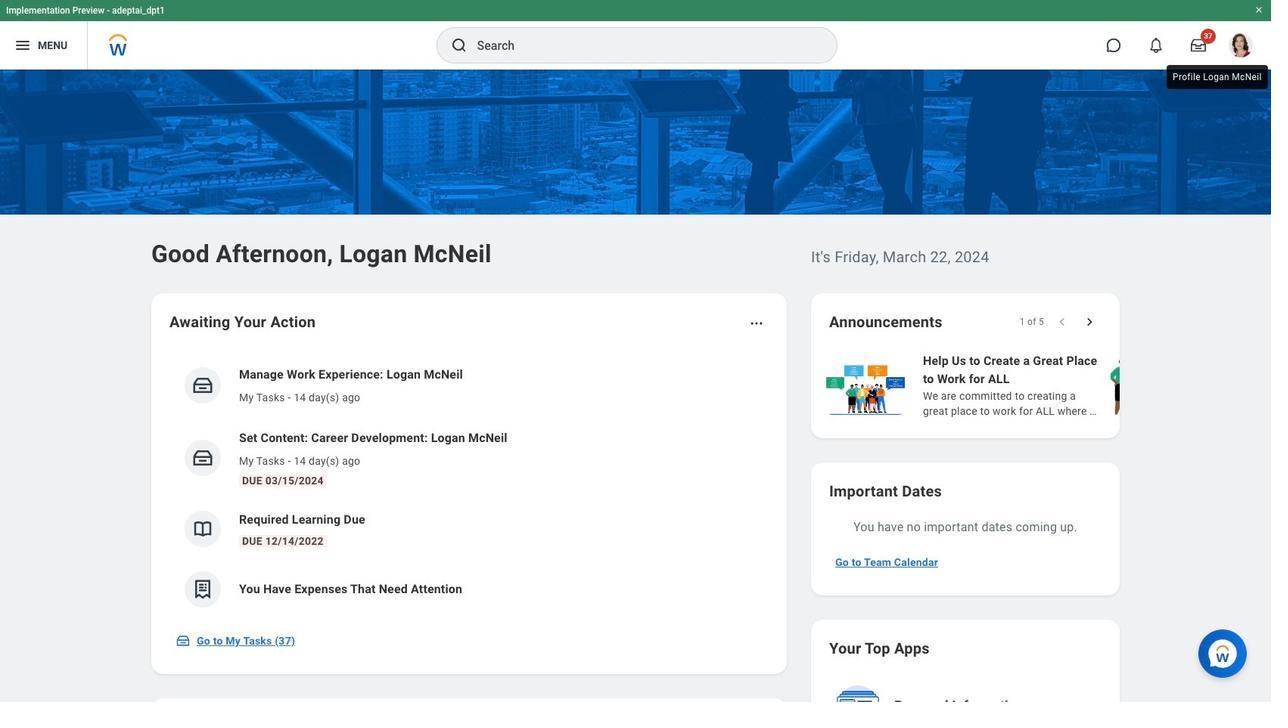 Task type: locate. For each thing, give the bounding box(es) containing it.
tooltip
[[1164, 62, 1271, 92]]

list
[[823, 351, 1271, 421], [169, 354, 769, 620]]

inbox image
[[191, 375, 214, 397], [191, 447, 214, 470]]

0 vertical spatial inbox image
[[191, 375, 214, 397]]

chevron left small image
[[1055, 315, 1070, 330]]

related actions image
[[749, 316, 764, 331]]

1 vertical spatial inbox image
[[191, 447, 214, 470]]

Search Workday  search field
[[477, 29, 805, 62]]

search image
[[450, 36, 468, 54]]

status
[[1020, 316, 1044, 328]]

justify image
[[14, 36, 32, 54]]

1 inbox image from the top
[[191, 375, 214, 397]]

main content
[[0, 70, 1271, 703]]

banner
[[0, 0, 1271, 70]]

0 horizontal spatial list
[[169, 354, 769, 620]]



Task type: describe. For each thing, give the bounding box(es) containing it.
chevron right small image
[[1082, 315, 1097, 330]]

1 horizontal spatial list
[[823, 351, 1271, 421]]

notifications large image
[[1149, 38, 1164, 53]]

2 inbox image from the top
[[191, 447, 214, 470]]

inbox large image
[[1191, 38, 1206, 53]]

book open image
[[191, 518, 214, 541]]

dashboard expenses image
[[191, 579, 214, 602]]

inbox image
[[176, 634, 191, 649]]

profile logan mcneil image
[[1229, 33, 1253, 61]]

close environment banner image
[[1255, 5, 1264, 14]]



